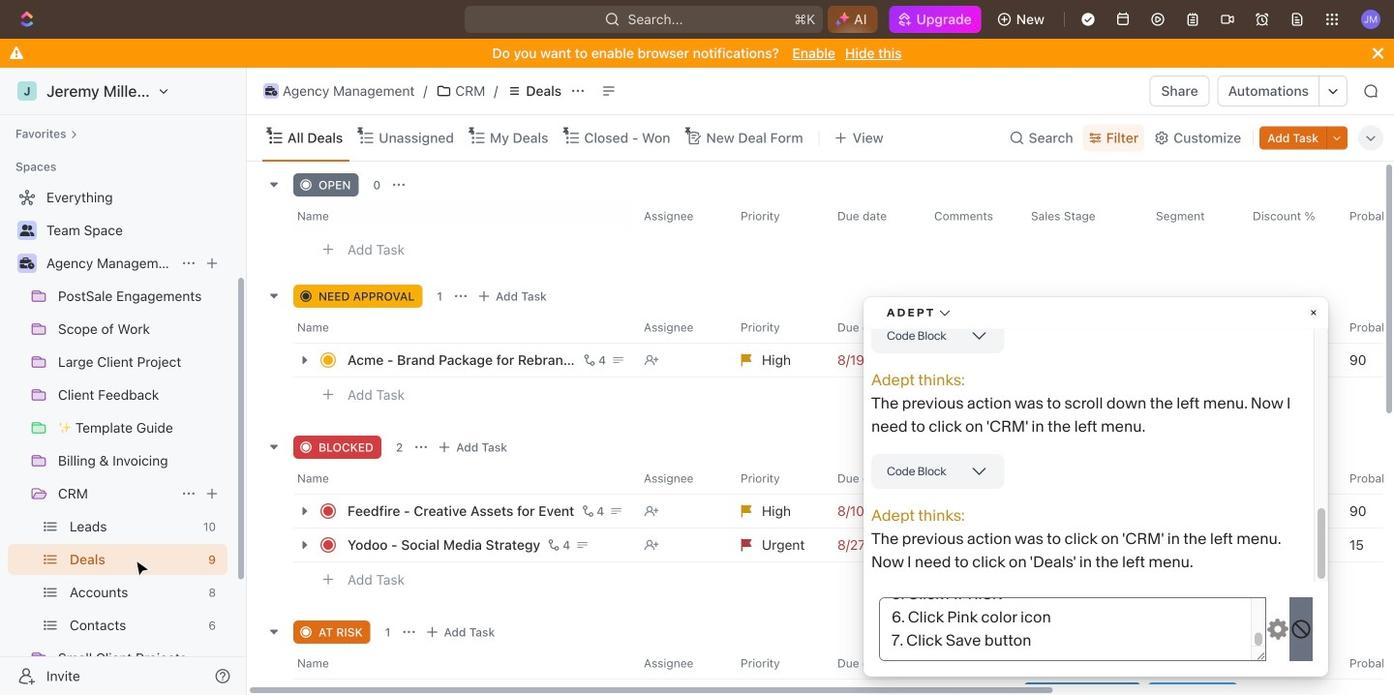 Task type: locate. For each thing, give the bounding box(es) containing it.
jeremy miller's workspace, , element
[[17, 81, 37, 101]]

tree inside the sidebar navigation
[[8, 182, 228, 695]]

tree
[[8, 182, 228, 695]]



Task type: describe. For each thing, give the bounding box(es) containing it.
user group image
[[20, 225, 34, 236]]

sidebar navigation
[[0, 68, 251, 695]]

business time image
[[20, 258, 34, 269]]

business time image
[[265, 86, 277, 96]]



Task type: vqa. For each thing, say whether or not it's contained in the screenshot.
user group image
yes



